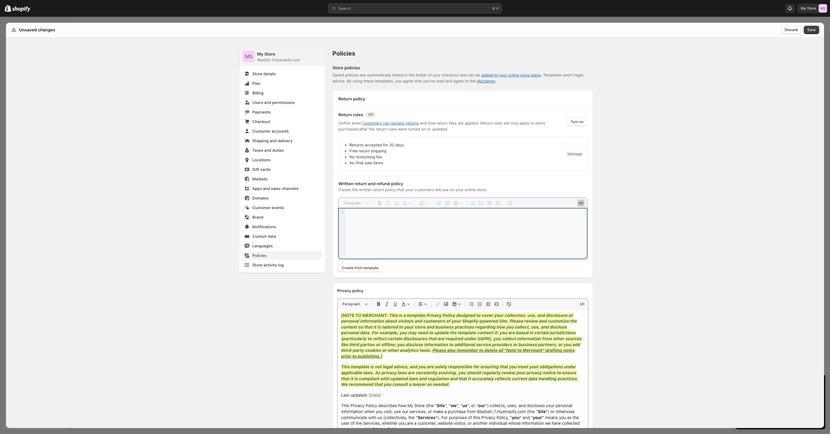 Task type: vqa. For each thing, say whether or not it's contained in the screenshot.
sales
yes



Task type: describe. For each thing, give the bounding box(es) containing it.
languages link
[[243, 242, 322, 250]]

checkout
[[442, 73, 459, 78]]

written
[[339, 181, 354, 186]]

7.myshopify.com
[[272, 58, 300, 62]]

template
[[364, 266, 379, 271]]

log
[[278, 263, 284, 268]]

linked
[[393, 73, 404, 78]]

shipping and delivery link
[[243, 137, 322, 145]]

gift cards
[[253, 167, 271, 172]]

customer events link
[[243, 204, 322, 212]]

ms button
[[243, 51, 255, 63]]

billing link
[[243, 89, 322, 97]]

policy right the refund
[[391, 181, 404, 186]]

permissions
[[272, 100, 295, 105]]

notifications
[[253, 225, 276, 230]]

will for customers
[[435, 188, 441, 192]]

k
[[497, 6, 499, 11]]

fees
[[449, 121, 457, 126]]

templates,
[[375, 79, 395, 83]]

store up save
[[808, 6, 817, 10]]

return rules
[[339, 112, 363, 117]]

policy down the using
[[353, 96, 366, 101]]

unsaved
[[19, 27, 37, 32]]

paragraph
[[343, 302, 360, 307]]

sales
[[271, 186, 281, 191]]

items inside 'and how return fees are applied. return rules will only apply to items purchased after the return rules were turned on or updated.'
[[536, 121, 546, 126]]

create from template
[[342, 266, 379, 271]]

⌘ k
[[492, 6, 499, 11]]

sale
[[365, 161, 372, 166]]

return down the define when customers can request returns
[[376, 127, 387, 132]]

free
[[350, 149, 358, 154]]

request
[[391, 121, 405, 126]]

aren't
[[564, 73, 574, 78]]

delivery
[[278, 139, 293, 143]]

payments
[[253, 110, 271, 115]]

1 vertical spatial rules
[[494, 121, 503, 126]]

applied.
[[465, 121, 480, 126]]

customers can request returns link
[[363, 121, 419, 126]]

returns
[[406, 121, 419, 126]]

1 horizontal spatial on
[[450, 188, 455, 192]]

on inside button
[[580, 120, 584, 124]]

billing
[[253, 91, 264, 95]]

1 no from the top
[[350, 155, 355, 160]]

how
[[428, 121, 436, 126]]

none text field inside settings dialog
[[345, 209, 587, 259]]

disclaimer .
[[477, 79, 497, 83]]

footer
[[416, 73, 427, 78]]

these
[[364, 79, 374, 83]]

return for return policy
[[339, 96, 352, 101]]

domains link
[[243, 194, 322, 203]]

saved
[[333, 73, 344, 78]]

from
[[355, 266, 363, 271]]

my store 8ba5a5-7.myshopify.com
[[257, 51, 300, 62]]

my for my store 8ba5a5-7.myshopify.com
[[257, 51, 264, 57]]

save button
[[804, 26, 820, 34]]

restocking
[[356, 155, 375, 160]]

to inside 'and how return fees are applied. return rules will only apply to items purchased after the return rules were turned on or updated.'
[[531, 121, 535, 126]]

gift cards link
[[243, 166, 322, 174]]

return for return rules
[[339, 112, 352, 117]]

added
[[482, 73, 494, 78]]

custom
[[253, 234, 267, 239]]

return up written
[[355, 181, 367, 186]]

1
[[342, 210, 344, 215]]

be
[[476, 73, 481, 78]]

accounts
[[272, 129, 289, 134]]

were
[[398, 127, 407, 132]]

store inside my store 8ba5a5-7.myshopify.com
[[265, 51, 276, 57]]

to for the
[[465, 79, 469, 83]]

store policies
[[333, 65, 360, 70]]

store.
[[477, 188, 488, 192]]

by
[[347, 79, 352, 83]]

policy right privacy
[[353, 289, 364, 294]]

customer accounts link
[[243, 127, 322, 136]]

privacy policy
[[338, 289, 364, 294]]

and inside templates aren't legal advice. by using these templates, you agree that you've read and agree to the
[[446, 79, 453, 83]]

checkout link
[[243, 118, 322, 126]]

policies link
[[243, 252, 322, 260]]

return inside 'and how return fees are applied. return rules will only apply to items purchased after the return rules were turned on or updated.'
[[481, 121, 493, 126]]

details
[[264, 72, 276, 76]]

and down customer accounts
[[270, 139, 277, 143]]

unsaved changes
[[19, 27, 55, 32]]

my store image inside 'shop settings menu' element
[[243, 51, 255, 63]]

locations
[[253, 158, 271, 163]]

settings
[[18, 27, 35, 32]]

accepted
[[365, 143, 382, 148]]

0 vertical spatial rules
[[353, 112, 363, 117]]

and right "checkout"
[[460, 73, 467, 78]]

store activity log
[[253, 263, 284, 268]]

activity
[[264, 263, 277, 268]]

disclaimer button
[[477, 79, 496, 83]]

to for your
[[495, 73, 498, 78]]

store activity log link
[[243, 261, 322, 270]]

1 horizontal spatial my store image
[[819, 4, 828, 13]]

plan
[[253, 81, 261, 86]]

create the written return policy that your customers will see on your online store.
[[339, 188, 488, 192]]

off
[[368, 113, 374, 117]]

or
[[427, 127, 431, 132]]

only
[[511, 121, 519, 126]]

0 horizontal spatial .
[[496, 79, 497, 83]]

final
[[356, 161, 364, 166]]

return up updated.
[[437, 121, 448, 126]]

users and permissions
[[253, 100, 295, 105]]

are inside 'and how return fees are applied. return rules will only apply to items purchased after the return rules were turned on or updated.'
[[458, 121, 464, 126]]

data
[[268, 234, 276, 239]]

that inside templates aren't legal advice. by using these templates, you agree that you've read and agree to the
[[415, 79, 422, 83]]

legal
[[575, 73, 584, 78]]

languages
[[253, 244, 273, 249]]

settings dialog
[[6, 23, 825, 435]]

search
[[338, 6, 351, 11]]

users and permissions link
[[243, 98, 322, 107]]

and right apps
[[263, 186, 270, 191]]

written return and refund policy
[[339, 181, 404, 186]]



Task type: locate. For each thing, give the bounding box(es) containing it.
create for create the written return policy that your customers will see on your online store.
[[339, 188, 351, 192]]

1 horizontal spatial .
[[541, 73, 542, 78]]

can left "request"
[[383, 121, 390, 126]]

policies
[[345, 65, 360, 70], [345, 73, 359, 78]]

1 horizontal spatial to
[[495, 73, 498, 78]]

shop settings menu element
[[239, 47, 326, 273]]

will inside 'and how return fees are applied. return rules will only apply to items purchased after the return rules were turned on or updated.'
[[504, 121, 510, 126]]

0 vertical spatial online
[[509, 73, 520, 78]]

store for store activity log
[[253, 263, 263, 268]]

1 horizontal spatial are
[[458, 121, 464, 126]]

customer down domains
[[253, 206, 271, 210]]

online left store
[[509, 73, 520, 78]]

0 horizontal spatial rules
[[353, 112, 363, 117]]

1 vertical spatial my
[[257, 51, 264, 57]]

after
[[359, 127, 368, 132]]

1 vertical spatial items
[[374, 161, 384, 166]]

channels
[[282, 186, 299, 191]]

return
[[339, 96, 352, 101], [339, 112, 352, 117], [481, 121, 493, 126]]

store for store details
[[253, 72, 263, 76]]

return right applied.
[[481, 121, 493, 126]]

2 vertical spatial to
[[531, 121, 535, 126]]

locations link
[[243, 156, 322, 164]]

apps and sales channels
[[253, 186, 299, 191]]

turn
[[571, 120, 579, 124]]

items down fee
[[374, 161, 384, 166]]

0 vertical spatial my store image
[[819, 4, 828, 13]]

my store image right my store
[[819, 4, 828, 13]]

0 vertical spatial to
[[495, 73, 498, 78]]

on inside 'and how return fees are applied. return rules will only apply to items purchased after the return rules were turned on or updated.'
[[422, 127, 426, 132]]

policies up store policies
[[333, 50, 356, 57]]

added to your online store menu link
[[482, 73, 541, 78]]

will left see
[[435, 188, 441, 192]]

paragraph button
[[340, 301, 370, 308]]

your
[[433, 73, 441, 78], [499, 73, 508, 78], [406, 188, 414, 192], [456, 188, 464, 192]]

1 horizontal spatial online
[[509, 73, 520, 78]]

are up the using
[[360, 73, 366, 78]]

0 horizontal spatial online
[[465, 188, 476, 192]]

changes
[[38, 27, 55, 32]]

my store image
[[819, 4, 828, 13], [243, 51, 255, 63]]

0 vertical spatial .
[[541, 73, 542, 78]]

1 horizontal spatial customers
[[415, 188, 434, 192]]

items inside returns accepted for 30 days free return shipping no restocking fee no final sale items
[[374, 161, 384, 166]]

store for store policies
[[333, 65, 344, 70]]

0 vertical spatial items
[[536, 121, 546, 126]]

plan link
[[243, 79, 322, 88]]

1 vertical spatial policies
[[345, 73, 359, 78]]

when
[[352, 121, 362, 126]]

1 agree from the left
[[403, 79, 414, 83]]

2 vertical spatial rules
[[388, 127, 397, 132]]

are right fees
[[458, 121, 464, 126]]

store left activity
[[253, 263, 263, 268]]

return inside returns accepted for 30 days free return shipping no restocking fee no final sale items
[[359, 149, 370, 154]]

0 horizontal spatial to
[[465, 79, 469, 83]]

manage link
[[564, 150, 586, 158]]

discard button
[[782, 26, 802, 34]]

0 vertical spatial are
[[360, 73, 366, 78]]

1 vertical spatial on
[[422, 127, 426, 132]]

store up plan
[[253, 72, 263, 76]]

create left from
[[342, 266, 354, 271]]

0 vertical spatial will
[[504, 121, 510, 126]]

no down the free
[[350, 155, 355, 160]]

cards
[[261, 167, 271, 172]]

2 horizontal spatial on
[[580, 120, 584, 124]]

1 vertical spatial customers
[[415, 188, 434, 192]]

0 horizontal spatial can
[[383, 121, 390, 126]]

events
[[272, 206, 284, 210]]

to
[[495, 73, 498, 78], [465, 79, 469, 83], [531, 121, 535, 126]]

0 horizontal spatial my store image
[[243, 51, 255, 63]]

notifications link
[[243, 223, 322, 231]]

define when customers can request returns
[[339, 121, 419, 126]]

shipping and delivery
[[253, 139, 293, 143]]

markets link
[[243, 175, 322, 183]]

returns accepted for 30 days free return shipping no restocking fee no final sale items
[[350, 143, 404, 166]]

create inside button
[[342, 266, 354, 271]]

save
[[808, 28, 816, 32]]

apps
[[253, 186, 262, 191]]

return down the refund
[[373, 188, 384, 192]]

2 agree from the left
[[454, 79, 464, 83]]

policies down languages
[[253, 253, 267, 258]]

policies for saved
[[345, 73, 359, 78]]

return up the "define"
[[339, 112, 352, 117]]

customer for customer events
[[253, 206, 271, 210]]

customer events
[[253, 206, 284, 210]]

fee
[[377, 155, 382, 160]]

1 vertical spatial .
[[496, 79, 497, 83]]

to left disclaimer button
[[465, 79, 469, 83]]

customers left see
[[415, 188, 434, 192]]

the right in
[[409, 73, 415, 78]]

no left 'final'
[[350, 161, 355, 166]]

0 vertical spatial no
[[350, 155, 355, 160]]

to inside templates aren't legal advice. by using these templates, you agree that you've read and agree to the
[[465, 79, 469, 83]]

2 horizontal spatial to
[[531, 121, 535, 126]]

the right 'after'
[[369, 127, 375, 132]]

and right "taxes"
[[265, 148, 271, 153]]

0 horizontal spatial are
[[360, 73, 366, 78]]

my inside my store 8ba5a5-7.myshopify.com
[[257, 51, 264, 57]]

0 vertical spatial policies
[[345, 65, 360, 70]]

1 vertical spatial no
[[350, 161, 355, 166]]

store inside "link"
[[253, 72, 263, 76]]

my store
[[802, 6, 817, 10]]

store details
[[253, 72, 276, 76]]

. left templates
[[541, 73, 542, 78]]

0 vertical spatial create
[[339, 188, 351, 192]]

markets
[[253, 177, 268, 182]]

menu
[[531, 73, 541, 78]]

2 no from the top
[[350, 161, 355, 166]]

customer down checkout
[[253, 129, 271, 134]]

create down written
[[339, 188, 351, 192]]

rules down customers can request returns link in the top of the page
[[388, 127, 397, 132]]

customers
[[363, 121, 382, 126], [415, 188, 434, 192]]

0 horizontal spatial customers
[[363, 121, 382, 126]]

1 vertical spatial customer
[[253, 206, 271, 210]]

policy down the refund
[[385, 188, 396, 192]]

0 horizontal spatial on
[[422, 127, 426, 132]]

1 horizontal spatial items
[[536, 121, 546, 126]]

policies for store
[[345, 65, 360, 70]]

on
[[580, 120, 584, 124], [422, 127, 426, 132], [450, 188, 455, 192]]

apply
[[520, 121, 530, 126]]

0 horizontal spatial that
[[397, 188, 405, 192]]

2 horizontal spatial rules
[[494, 121, 503, 126]]

return up return rules
[[339, 96, 352, 101]]

and up written
[[368, 181, 376, 186]]

users
[[253, 100, 263, 105]]

and inside 'and how return fees are applied. return rules will only apply to items purchased after the return rules were turned on or updated.'
[[420, 121, 427, 126]]

1 vertical spatial online
[[465, 188, 476, 192]]

1 horizontal spatial agree
[[454, 79, 464, 83]]

are
[[360, 73, 366, 78], [458, 121, 464, 126]]

1 horizontal spatial that
[[415, 79, 422, 83]]

my
[[802, 6, 807, 10], [257, 51, 264, 57]]

create
[[339, 188, 351, 192], [342, 266, 354, 271]]

saved policies are automatically linked in the footer of your checkout and can be added to your online store menu .
[[333, 73, 542, 78]]

templates
[[544, 73, 563, 78]]

agree down "checkout"
[[454, 79, 464, 83]]

0 horizontal spatial will
[[435, 188, 441, 192]]

0 vertical spatial can
[[468, 73, 475, 78]]

purchased
[[339, 127, 358, 132]]

0 vertical spatial return
[[339, 96, 352, 101]]

agree down in
[[403, 79, 414, 83]]

turn on button
[[568, 118, 588, 126]]

taxes
[[253, 148, 263, 153]]

0 vertical spatial on
[[580, 120, 584, 124]]

brand
[[253, 215, 264, 220]]

items right apply
[[536, 121, 546, 126]]

0 vertical spatial customer
[[253, 129, 271, 134]]

dialog
[[827, 23, 831, 429]]

written
[[359, 188, 372, 192]]

1 horizontal spatial shopify image
[[12, 6, 31, 12]]

the left written
[[352, 188, 358, 192]]

rules
[[353, 112, 363, 117], [494, 121, 503, 126], [388, 127, 397, 132]]

my up 8ba5a5-
[[257, 51, 264, 57]]

1 horizontal spatial rules
[[388, 127, 397, 132]]

0 horizontal spatial my
[[257, 51, 264, 57]]

1 vertical spatial that
[[397, 188, 405, 192]]

1 vertical spatial can
[[383, 121, 390, 126]]

0 horizontal spatial items
[[374, 161, 384, 166]]

customers down off
[[363, 121, 382, 126]]

1 vertical spatial policies
[[253, 253, 267, 258]]

1 vertical spatial are
[[458, 121, 464, 126]]

brand link
[[243, 213, 322, 222]]

updated.
[[432, 127, 449, 132]]

return policy
[[339, 96, 366, 101]]

items
[[536, 121, 546, 126], [374, 161, 384, 166]]

can left be
[[468, 73, 475, 78]]

see
[[443, 188, 449, 192]]

store details link
[[243, 70, 322, 78]]

. down added to your online store menu link
[[496, 79, 497, 83]]

for
[[383, 143, 389, 148]]

⌘
[[492, 6, 496, 11]]

0 horizontal spatial policies
[[253, 253, 267, 258]]

privacy
[[338, 289, 352, 294]]

gift
[[253, 167, 259, 172]]

2 vertical spatial return
[[481, 121, 493, 126]]

the inside 'and how return fees are applied. return rules will only apply to items purchased after the return rules were turned on or updated.'
[[369, 127, 375, 132]]

customer accounts
[[253, 129, 289, 134]]

policies inside 'shop settings menu' element
[[253, 253, 267, 258]]

0 vertical spatial policies
[[333, 50, 356, 57]]

1 customer from the top
[[253, 129, 271, 134]]

discard
[[785, 28, 798, 32]]

and right users
[[264, 100, 271, 105]]

return up restocking at the left
[[359, 149, 370, 154]]

1 horizontal spatial will
[[504, 121, 510, 126]]

the down be
[[470, 79, 476, 83]]

0 vertical spatial customers
[[363, 121, 382, 126]]

rules left only
[[494, 121, 503, 126]]

create for create from template
[[342, 266, 354, 271]]

the inside templates aren't legal advice. by using these templates, you agree that you've read and agree to the
[[470, 79, 476, 83]]

None text field
[[345, 209, 587, 259]]

store up 8ba5a5-
[[265, 51, 276, 57]]

automatically
[[367, 73, 392, 78]]

1 vertical spatial return
[[339, 112, 352, 117]]

0 vertical spatial my
[[802, 6, 807, 10]]

to right added
[[495, 73, 498, 78]]

store up saved
[[333, 65, 344, 70]]

returns
[[350, 143, 364, 148]]

1 vertical spatial my store image
[[243, 51, 255, 63]]

my store image left 8ba5a5-
[[243, 51, 255, 63]]

and how return fees are applied. return rules will only apply to items purchased after the return rules were turned on or updated.
[[339, 121, 546, 132]]

8ba5a5-
[[257, 58, 272, 62]]

0 vertical spatial that
[[415, 79, 422, 83]]

on right see
[[450, 188, 455, 192]]

return
[[437, 121, 448, 126], [376, 127, 387, 132], [359, 149, 370, 154], [355, 181, 367, 186], [373, 188, 384, 192]]

and down "checkout"
[[446, 79, 453, 83]]

taxes and duties link
[[243, 146, 322, 155]]

on right turn
[[580, 120, 584, 124]]

taxes and duties
[[253, 148, 284, 153]]

30
[[390, 143, 395, 148]]

online left store.
[[465, 188, 476, 192]]

using
[[353, 79, 363, 83]]

advice.
[[333, 79, 346, 83]]

0 horizontal spatial agree
[[403, 79, 414, 83]]

1 day left in your trial element
[[736, 391, 826, 430]]

and left how
[[420, 121, 427, 126]]

rules up "when"
[[353, 112, 363, 117]]

.
[[541, 73, 542, 78], [496, 79, 497, 83]]

will left only
[[504, 121, 510, 126]]

1 horizontal spatial my
[[802, 6, 807, 10]]

1 horizontal spatial policies
[[333, 50, 356, 57]]

my up save button at the top right
[[802, 6, 807, 10]]

you've
[[423, 79, 435, 83]]

online
[[509, 73, 520, 78], [465, 188, 476, 192]]

on left the 'or'
[[422, 127, 426, 132]]

store
[[808, 6, 817, 10], [265, 51, 276, 57], [333, 65, 344, 70], [253, 72, 263, 76], [253, 263, 263, 268]]

my for my store
[[802, 6, 807, 10]]

1 vertical spatial will
[[435, 188, 441, 192]]

will for rules
[[504, 121, 510, 126]]

1 vertical spatial create
[[342, 266, 354, 271]]

0 horizontal spatial shopify image
[[5, 5, 11, 12]]

the
[[409, 73, 415, 78], [470, 79, 476, 83], [369, 127, 375, 132], [352, 188, 358, 192]]

turned
[[408, 127, 421, 132]]

1 horizontal spatial can
[[468, 73, 475, 78]]

2 vertical spatial on
[[450, 188, 455, 192]]

2 customer from the top
[[253, 206, 271, 210]]

customer for customer accounts
[[253, 129, 271, 134]]

shopify image
[[5, 5, 11, 12], [12, 6, 31, 12]]

to right apply
[[531, 121, 535, 126]]

1 vertical spatial to
[[465, 79, 469, 83]]



